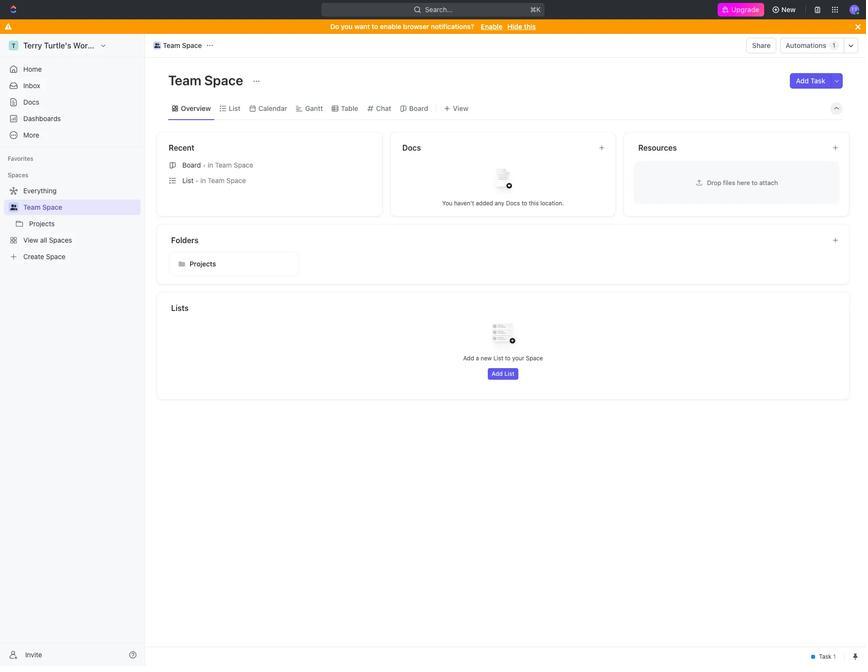 Task type: locate. For each thing, give the bounding box(es) containing it.
calendar link
[[256, 102, 287, 115]]

list down add a new list to your space at the bottom right of the page
[[504, 371, 515, 378]]

in
[[208, 161, 213, 169], [200, 177, 206, 185]]

docs down board link
[[402, 144, 421, 152]]

0 horizontal spatial docs
[[23, 98, 39, 106]]

docs down inbox
[[23, 98, 39, 106]]

tree inside sidebar navigation
[[4, 183, 141, 265]]

add
[[796, 77, 809, 85], [463, 355, 474, 362], [492, 371, 503, 378]]

team
[[163, 41, 180, 49], [168, 72, 201, 88], [215, 161, 232, 169], [208, 177, 225, 185], [23, 203, 41, 211]]

• for board
[[203, 161, 206, 169]]

0 horizontal spatial add
[[463, 355, 474, 362]]

view inside view button
[[453, 104, 469, 112]]

list link
[[227, 102, 240, 115]]

1 horizontal spatial •
[[203, 161, 206, 169]]

tree containing everything
[[4, 183, 141, 265]]

more button
[[4, 128, 141, 143]]

files
[[723, 179, 735, 186]]

projects down folders
[[190, 260, 216, 268]]

add inside button
[[492, 371, 503, 378]]

1 vertical spatial view
[[23, 236, 38, 244]]

0 horizontal spatial view
[[23, 236, 38, 244]]

view for view
[[453, 104, 469, 112]]

board for board
[[409, 104, 428, 112]]

space
[[182, 41, 202, 49], [204, 72, 243, 88], [234, 161, 253, 169], [226, 177, 246, 185], [42, 203, 62, 211], [46, 253, 65, 261], [526, 355, 543, 362]]

create space link
[[4, 249, 139, 265]]

0 vertical spatial •
[[203, 161, 206, 169]]

team space link
[[151, 40, 204, 51], [23, 200, 139, 215]]

view all spaces
[[23, 236, 72, 244]]

to right any
[[522, 200, 527, 207]]

list inside button
[[504, 371, 515, 378]]

1 vertical spatial team space link
[[23, 200, 139, 215]]

projects button
[[169, 252, 299, 276]]

this right hide
[[524, 22, 536, 31]]

new
[[782, 5, 796, 14]]

0 horizontal spatial team space link
[[23, 200, 139, 215]]

0 vertical spatial add
[[796, 77, 809, 85]]

2 horizontal spatial add
[[796, 77, 809, 85]]

this
[[524, 22, 536, 31], [529, 200, 539, 207]]

view button
[[440, 97, 472, 120]]

1 horizontal spatial team space link
[[151, 40, 204, 51]]

view
[[453, 104, 469, 112], [23, 236, 38, 244]]

lists button
[[171, 303, 838, 314]]

board
[[409, 104, 428, 112], [182, 161, 201, 169]]

folders
[[171, 236, 199, 245]]

1
[[833, 42, 836, 49]]

1 vertical spatial docs
[[402, 144, 421, 152]]

chat
[[376, 104, 391, 112]]

1 vertical spatial user group image
[[10, 205, 17, 210]]

•
[[203, 161, 206, 169], [196, 177, 198, 185]]

spaces down favorites button
[[8, 172, 28, 179]]

recent
[[169, 144, 194, 152]]

home link
[[4, 62, 141, 77]]

• inside list • in team space
[[196, 177, 198, 185]]

add task
[[796, 77, 825, 85]]

docs inside 'link'
[[23, 98, 39, 106]]

1 horizontal spatial board
[[409, 104, 428, 112]]

notifications?
[[431, 22, 474, 31]]

list down recent
[[182, 177, 194, 185]]

add left task
[[796, 77, 809, 85]]

gantt
[[305, 104, 323, 112]]

1 horizontal spatial in
[[208, 161, 213, 169]]

0 vertical spatial view
[[453, 104, 469, 112]]

projects inside tree
[[29, 220, 55, 228]]

browser
[[403, 22, 429, 31]]

1 vertical spatial team space
[[168, 72, 246, 88]]

do
[[330, 22, 339, 31]]

docs right any
[[506, 200, 520, 207]]

1 horizontal spatial add
[[492, 371, 503, 378]]

0 vertical spatial user group image
[[154, 43, 160, 48]]

you haven't added any docs to this location.
[[442, 200, 564, 207]]

t
[[12, 42, 15, 49]]

in up list • in team space
[[208, 161, 213, 169]]

projects up all
[[29, 220, 55, 228]]

terry
[[23, 41, 42, 50]]

0 horizontal spatial in
[[200, 177, 206, 185]]

dashboards
[[23, 114, 61, 123]]

0 vertical spatial docs
[[23, 98, 39, 106]]

sidebar navigation
[[0, 34, 147, 667]]

2 vertical spatial team space
[[23, 203, 62, 211]]

spaces
[[8, 172, 28, 179], [49, 236, 72, 244]]

team space inside tree
[[23, 203, 62, 211]]

0 vertical spatial in
[[208, 161, 213, 169]]

here
[[737, 179, 750, 186]]

0 horizontal spatial projects
[[29, 220, 55, 228]]

1 horizontal spatial view
[[453, 104, 469, 112]]

docs
[[23, 98, 39, 106], [402, 144, 421, 152], [506, 200, 520, 207]]

0 horizontal spatial user group image
[[10, 205, 17, 210]]

1 vertical spatial spaces
[[49, 236, 72, 244]]

• up list • in team space
[[203, 161, 206, 169]]

1 horizontal spatial projects
[[190, 260, 216, 268]]

0 horizontal spatial •
[[196, 177, 198, 185]]

team space link inside sidebar navigation
[[23, 200, 139, 215]]

inbox
[[23, 81, 40, 90]]

haven't
[[454, 200, 474, 207]]

lists
[[171, 304, 189, 313]]

drop
[[707, 179, 721, 186]]

view right board link
[[453, 104, 469, 112]]

1 horizontal spatial spaces
[[49, 236, 72, 244]]

add down add a new list to your space at the bottom right of the page
[[492, 371, 503, 378]]

add list button
[[488, 369, 519, 380]]

you
[[442, 200, 452, 207]]

view inside view all spaces "link"
[[23, 236, 38, 244]]

tt button
[[847, 2, 862, 17]]

to left your
[[505, 355, 511, 362]]

projects inside button
[[190, 260, 216, 268]]

1 vertical spatial add
[[463, 355, 474, 362]]

location.
[[540, 200, 564, 207]]

invite
[[25, 651, 42, 659]]

in for list
[[200, 177, 206, 185]]

view left all
[[23, 236, 38, 244]]

2 vertical spatial add
[[492, 371, 503, 378]]

add left a
[[463, 355, 474, 362]]

tree
[[4, 183, 141, 265]]

to
[[372, 22, 378, 31], [752, 179, 758, 186], [522, 200, 527, 207], [505, 355, 511, 362]]

user group image
[[154, 43, 160, 48], [10, 205, 17, 210]]

0 vertical spatial projects
[[29, 220, 55, 228]]

• for list
[[196, 177, 198, 185]]

0 vertical spatial board
[[409, 104, 428, 112]]

team space
[[163, 41, 202, 49], [168, 72, 246, 88], [23, 203, 62, 211]]

0 vertical spatial team space
[[163, 41, 202, 49]]

1 vertical spatial in
[[200, 177, 206, 185]]

board for board • in team space
[[182, 161, 201, 169]]

board link
[[407, 102, 428, 115]]

projects
[[29, 220, 55, 228], [190, 260, 216, 268]]

folders button
[[171, 235, 824, 246]]

1 vertical spatial projects
[[190, 260, 216, 268]]

enable
[[481, 22, 503, 31]]

add inside button
[[796, 77, 809, 85]]

tt
[[851, 6, 858, 12]]

everything
[[23, 187, 57, 195]]

no lists icon. image
[[484, 316, 523, 355]]

1 vertical spatial •
[[196, 177, 198, 185]]

spaces right all
[[49, 236, 72, 244]]

0 vertical spatial spaces
[[8, 172, 28, 179]]

favorites
[[8, 155, 33, 162]]

0 horizontal spatial board
[[182, 161, 201, 169]]

board down recent
[[182, 161, 201, 169]]

this left location.
[[529, 200, 539, 207]]

1 vertical spatial board
[[182, 161, 201, 169]]

enable
[[380, 22, 401, 31]]

• inside board • in team space
[[203, 161, 206, 169]]

list left calendar link
[[229, 104, 240, 112]]

view button
[[440, 102, 472, 115]]

resources
[[638, 144, 677, 152]]

2 vertical spatial docs
[[506, 200, 520, 207]]

2 horizontal spatial docs
[[506, 200, 520, 207]]

share button
[[746, 38, 777, 53]]

in for board
[[208, 161, 213, 169]]

in down board • in team space
[[200, 177, 206, 185]]

create
[[23, 253, 44, 261]]

new
[[481, 355, 492, 362]]

board right chat in the top left of the page
[[409, 104, 428, 112]]

• down board • in team space
[[196, 177, 198, 185]]



Task type: vqa. For each thing, say whether or not it's contained in the screenshot.
CALENDAR link
yes



Task type: describe. For each thing, give the bounding box(es) containing it.
favorites button
[[4, 153, 37, 165]]

board • in team space
[[182, 161, 253, 169]]

turtle's
[[44, 41, 71, 50]]

resources button
[[638, 142, 824, 154]]

want
[[354, 22, 370, 31]]

added
[[476, 200, 493, 207]]

dashboards link
[[4, 111, 141, 127]]

attach
[[759, 179, 778, 186]]

list right 'new'
[[494, 355, 503, 362]]

⌘k
[[530, 5, 541, 14]]

add a new list to your space
[[463, 355, 543, 362]]

terry turtle's workspace, , element
[[9, 41, 18, 50]]

0 vertical spatial team space link
[[151, 40, 204, 51]]

hide
[[507, 22, 522, 31]]

add for add task
[[796, 77, 809, 85]]

overview
[[181, 104, 211, 112]]

docs link
[[4, 95, 141, 110]]

1 horizontal spatial docs
[[402, 144, 421, 152]]

more
[[23, 131, 39, 139]]

gantt link
[[303, 102, 323, 115]]

you
[[341, 22, 353, 31]]

to right 'want'
[[372, 22, 378, 31]]

table
[[341, 104, 358, 112]]

1 vertical spatial this
[[529, 200, 539, 207]]

spaces inside view all spaces "link"
[[49, 236, 72, 244]]

inbox link
[[4, 78, 141, 94]]

add list
[[492, 371, 515, 378]]

all
[[40, 236, 47, 244]]

upgrade link
[[718, 3, 764, 16]]

share
[[752, 41, 771, 49]]

0 vertical spatial this
[[524, 22, 536, 31]]

user group image inside sidebar navigation
[[10, 205, 17, 210]]

chat link
[[374, 102, 391, 115]]

table link
[[339, 102, 358, 115]]

automations
[[786, 41, 826, 49]]

add task button
[[790, 73, 831, 89]]

1 horizontal spatial user group image
[[154, 43, 160, 48]]

your
[[512, 355, 524, 362]]

projects link
[[29, 216, 139, 232]]

overview link
[[179, 102, 211, 115]]

team inside sidebar navigation
[[23, 203, 41, 211]]

workspace
[[73, 41, 113, 50]]

task
[[811, 77, 825, 85]]

add for add a new list to your space
[[463, 355, 474, 362]]

calendar
[[258, 104, 287, 112]]

do you want to enable browser notifications? enable hide this
[[330, 22, 536, 31]]

no most used docs image
[[484, 161, 523, 200]]

to right 'here'
[[752, 179, 758, 186]]

terry turtle's workspace
[[23, 41, 113, 50]]

view all spaces link
[[4, 233, 139, 248]]

any
[[495, 200, 504, 207]]

view for view all spaces
[[23, 236, 38, 244]]

a
[[476, 355, 479, 362]]

list • in team space
[[182, 177, 246, 185]]

new button
[[768, 2, 802, 17]]

add for add list
[[492, 371, 503, 378]]

0 horizontal spatial spaces
[[8, 172, 28, 179]]

upgrade
[[732, 5, 759, 14]]

everything link
[[4, 183, 139, 199]]

home
[[23, 65, 42, 73]]

drop files here to attach
[[707, 179, 778, 186]]

search...
[[425, 5, 453, 14]]

create space
[[23, 253, 65, 261]]



